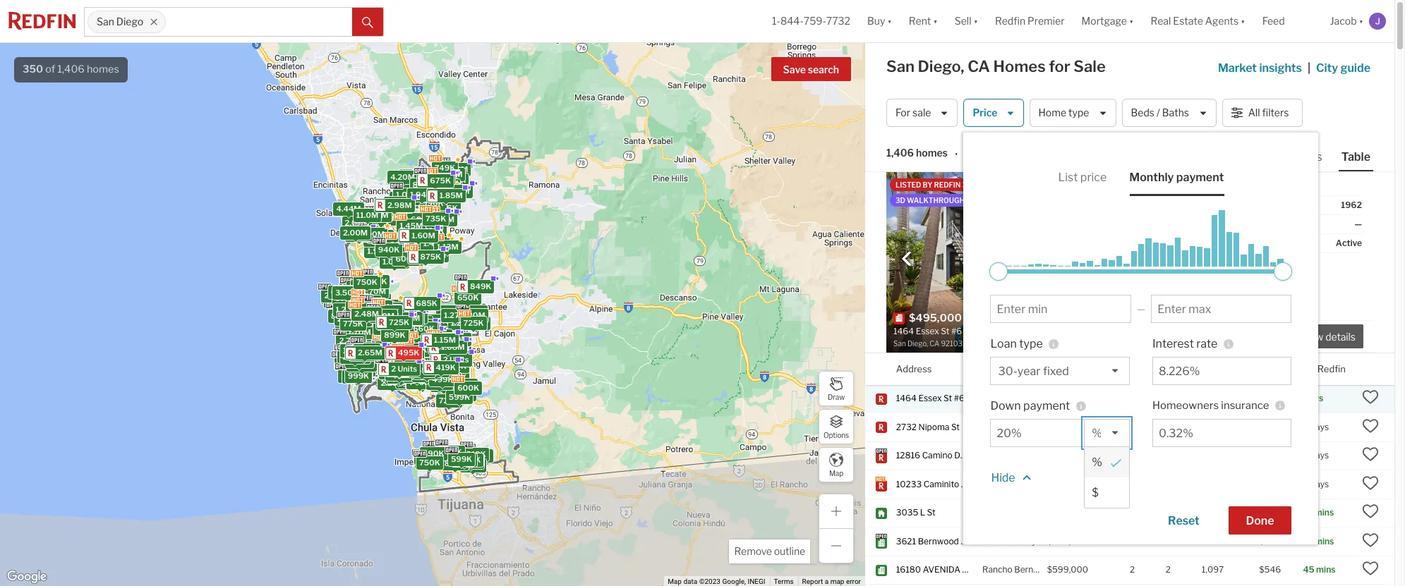 Task type: describe. For each thing, give the bounding box(es) containing it.
0 vertical spatial 11.0m
[[356, 210, 378, 220]]

925k down 695k
[[437, 204, 458, 213]]

0 vertical spatial 1.13m
[[437, 242, 459, 252]]

2.90m
[[324, 292, 349, 302]]

1 vertical spatial 939k
[[429, 378, 450, 388]]

949k up 950k
[[397, 321, 418, 331]]

45 mins
[[1303, 565, 1336, 575]]

bernardo
[[1014, 565, 1051, 575]]

979k
[[433, 178, 454, 188]]

580k
[[378, 307, 399, 317]]

st for essex
[[944, 393, 952, 404]]

beds button
[[1130, 354, 1152, 385]]

a
[[825, 578, 829, 586]]

1.07m
[[439, 169, 463, 179]]

2.65m
[[358, 348, 382, 358]]

1 horizontal spatial 960k
[[433, 381, 455, 390]]

925k down 625k
[[404, 244, 425, 253]]

0 horizontal spatial 495k
[[351, 345, 372, 355]]

0 horizontal spatial 500k
[[362, 347, 383, 357]]

0 vertical spatial 3.35m
[[364, 210, 389, 220]]

venusto
[[962, 565, 1003, 575]]

0 vertical spatial 940k
[[378, 245, 400, 255]]

2 vertical spatial 1.08m
[[441, 342, 465, 352]]

925k up the 669k
[[441, 337, 461, 347]]

1464 essex st #6 link
[[896, 393, 970, 405]]

$599,000
[[1047, 565, 1088, 575]]

Enter min text field
[[997, 303, 1125, 316]]

1 horizontal spatial 5.50m
[[392, 193, 417, 203]]

1 horizontal spatial 620k
[[404, 338, 425, 348]]

312k
[[412, 374, 432, 384]]

next button image
[[1102, 252, 1117, 266]]

1,406 inside 1,406 homes •
[[886, 147, 914, 159]]

for
[[1049, 57, 1070, 76]]

844-
[[780, 15, 804, 27]]

1.59m
[[382, 368, 405, 378]]

listed by redfin 3 hrs ago 3d walkthrough
[[896, 181, 1001, 205]]

0 vertical spatial 490k
[[388, 369, 410, 379]]

1-
[[772, 15, 781, 27]]

469k
[[376, 337, 398, 346]]

x-out this home image
[[1168, 328, 1185, 345]]

1.88m
[[348, 356, 371, 366]]

favorite this home image for $842
[[1362, 389, 1379, 406]]

mortgage ▾ button
[[1073, 0, 1142, 42]]

1.75m
[[340, 304, 363, 314]]

1 horizontal spatial 940k
[[466, 318, 487, 328]]

rancho
[[982, 565, 1013, 575]]

1.90m down 2.20m at the left
[[339, 328, 362, 338]]

2 horizontal spatial 1.15m
[[434, 335, 456, 345]]

765k
[[441, 447, 462, 457]]

1 vertical spatial 869k
[[425, 361, 446, 371]]

premier
[[1028, 15, 1065, 27]]

365k
[[411, 366, 432, 375]]

0 vertical spatial 2.60m
[[444, 334, 469, 344]]

0 horizontal spatial 830k
[[338, 318, 360, 327]]

carmel valley
[[982, 536, 1036, 547]]

carmel
[[982, 536, 1011, 547]]

0 horizontal spatial 5.50m
[[342, 278, 367, 288]]

350 of 1,406 homes
[[23, 63, 119, 76]]

— inside dialog
[[1137, 303, 1146, 315]]

dialog containing %
[[1084, 447, 1130, 509]]

1.44m
[[387, 352, 411, 362]]

list price element
[[1058, 160, 1107, 196]]

645k
[[376, 334, 397, 344]]

1.60m up 1.88m
[[343, 346, 367, 356]]

1.60m up '810k'
[[406, 337, 430, 347]]

for sale button
[[886, 99, 958, 127]]

interest rate
[[1152, 337, 1218, 351]]

table
[[1341, 150, 1371, 164]]

0 vertical spatial 500k
[[419, 215, 440, 225]]

4 favorite this home image from the top
[[1362, 475, 1379, 492]]

search
[[808, 64, 839, 76]]

1 vertical spatial 1.05m
[[391, 344, 415, 354]]

jacob
[[1330, 15, 1357, 27]]

walkthrough
[[907, 196, 965, 205]]

1 horizontal spatial san diego
[[982, 393, 1022, 404]]

insurance
[[1221, 399, 1269, 412]]

0 vertical spatial price button
[[964, 99, 1024, 127]]

868k
[[445, 361, 467, 371]]

949k up "1.99m"
[[408, 321, 430, 331]]

1.90m up the 389k
[[426, 331, 449, 341]]

4.20m
[[390, 172, 415, 182]]

0 horizontal spatial 485k
[[386, 371, 408, 380]]

1 horizontal spatial 395k
[[417, 457, 439, 467]]

1 vertical spatial 400k
[[403, 312, 425, 322]]

1 vertical spatial 1.13m
[[439, 307, 461, 317]]

2 vertical spatial 2.50m
[[384, 369, 408, 379]]

2 vertical spatial san
[[982, 393, 997, 404]]

draw
[[828, 393, 845, 401]]

1 horizontal spatial 3 units
[[386, 372, 412, 382]]

$546
[[1259, 565, 1281, 575]]

649k
[[390, 372, 412, 382]]

7732
[[826, 15, 850, 27]]

valle
[[969, 451, 988, 461]]

dialog containing list price
[[964, 133, 1319, 545]]

1 vertical spatial 1.79m
[[381, 343, 404, 353]]

maximum price slider
[[1274, 263, 1293, 281]]

1 vertical spatial 700k
[[410, 365, 432, 375]]

0 vertical spatial 4.00m
[[376, 348, 401, 358]]

3.70m
[[350, 360, 374, 370]]

1 horizontal spatial 1.15m
[[399, 347, 421, 357]]

0 vertical spatial 425k
[[412, 327, 433, 337]]

925k down 419k
[[434, 373, 455, 382]]

map button
[[819, 447, 854, 483]]

reset
[[1168, 514, 1200, 528]]

595k
[[452, 390, 474, 400]]

▾ inside dropdown button
[[1241, 15, 1245, 27]]

2.10m
[[382, 365, 405, 375]]

scripps ranch
[[982, 479, 1039, 490]]

0 vertical spatial 620k
[[378, 306, 400, 316]]

homeowners
[[1152, 399, 1219, 412]]

active
[[1336, 238, 1362, 248]]

1 vertical spatial 425k
[[429, 364, 450, 374]]

0 vertical spatial 3.30m
[[369, 214, 394, 224]]

#38
[[1005, 565, 1021, 575]]

0 horizontal spatial favorite this home image
[[1140, 328, 1157, 345]]

1 vertical spatial favorite this home image
[[1362, 503, 1379, 520]]

hours
[[1211, 219, 1234, 229]]

st for nipoma
[[951, 422, 960, 433]]

0 vertical spatial 650k
[[457, 293, 479, 303]]

0 horizontal spatial san diego
[[97, 16, 143, 28]]

0 vertical spatial 575k
[[381, 336, 402, 346]]

1 horizontal spatial 1.79m
[[426, 242, 449, 252]]

0 vertical spatial 2.50m
[[396, 313, 420, 323]]

1 vertical spatial 480k
[[384, 365, 406, 375]]

10233 caminito surabaya
[[896, 479, 998, 490]]

2.30m
[[445, 186, 470, 196]]

1 vertical spatial 3.35m
[[345, 372, 370, 382]]

monthly payment element
[[1129, 160, 1224, 196]]

1 vertical spatial 650k
[[406, 372, 428, 381]]

1 horizontal spatial 830k
[[395, 316, 416, 326]]

beds for beds / baths
[[1131, 107, 1155, 119]]

1.38m
[[433, 338, 456, 348]]

1 horizontal spatial 485k
[[423, 448, 444, 458]]

1 horizontal spatial —
[[1354, 219, 1362, 229]]

2.25m
[[381, 378, 405, 388]]

775k
[[343, 319, 363, 329]]

1.60m down 2.98m
[[405, 215, 429, 224]]

1 vertical spatial 3.30m
[[367, 235, 391, 245]]

sell ▾ button
[[946, 0, 987, 42]]

1.33m
[[384, 371, 408, 380]]

0 vertical spatial 995k
[[428, 340, 450, 350]]

listed
[[896, 181, 921, 189]]

0 vertical spatial 1.03m
[[402, 182, 426, 192]]

0 horizontal spatial 899k
[[350, 228, 371, 238]]

320k
[[397, 348, 418, 358]]

days for 5
[[1311, 451, 1329, 461]]

0 vertical spatial 3 units
[[351, 344, 377, 353]]

870k
[[435, 183, 456, 193]]

12816
[[896, 451, 920, 461]]

insights
[[1259, 61, 1302, 75]]

1 vertical spatial 735k
[[446, 373, 467, 382]]

3.45m
[[339, 293, 364, 303]]

1 vertical spatial baths
[[1166, 363, 1191, 374]]

view details link
[[1293, 323, 1364, 349]]

990k
[[357, 297, 378, 307]]

point
[[982, 422, 1003, 433]]

mortgage ▾ button
[[1082, 0, 1134, 42]]

done button
[[1228, 507, 1292, 535]]

1 horizontal spatial 480k
[[434, 341, 455, 351]]

1 vertical spatial 499k
[[432, 375, 453, 385]]

0 vertical spatial 1.09m
[[396, 190, 420, 200]]

1 horizontal spatial 588
[[1202, 393, 1219, 404]]

beds / baths
[[1131, 107, 1189, 119]]

3.88m
[[443, 165, 468, 174]]

mins for 13 mins
[[1315, 508, 1334, 518]]

1 vertical spatial 1.03m
[[423, 250, 446, 260]]

1.60m down 625k
[[412, 231, 435, 240]]

2 vertical spatial 675k
[[463, 461, 484, 471]]

5.09m
[[330, 287, 355, 297]]

5 right $2,300,000 on the bottom right of the page
[[1130, 451, 1135, 461]]

on
[[1303, 363, 1316, 374]]

2 % from the top
[[1092, 456, 1102, 469]]

map region
[[0, 0, 987, 586]]

697k
[[360, 278, 380, 288]]

2.48m
[[355, 309, 379, 319]]

3 days from the top
[[1311, 479, 1329, 490]]

0 vertical spatial 869k
[[422, 247, 443, 256]]

▾ for jacob ▾
[[1359, 15, 1364, 27]]

▾ for buy ▾
[[887, 15, 892, 27]]

beds for beds
[[1130, 363, 1152, 374]]

0 horizontal spatial diego
[[116, 16, 143, 28]]

660k
[[413, 324, 435, 334]]

350k
[[377, 319, 398, 329]]

payment for down payment
[[1023, 399, 1070, 413]]

1 vertical spatial $842
[[1259, 393, 1281, 404]]

16180 avenida venusto #38
[[896, 565, 1021, 575]]

redfin inside button
[[1317, 363, 1346, 374]]

1 vertical spatial 850k
[[420, 346, 442, 355]]

previous button image
[[900, 252, 914, 266]]

0 vertical spatial 735k
[[425, 214, 446, 224]]

favorite button checkbox
[[1102, 176, 1126, 200]]

1.67m
[[332, 310, 355, 320]]

city
[[1316, 61, 1338, 75]]

1 vertical spatial 1.09m
[[383, 257, 406, 267]]

1 vertical spatial 4.00m
[[337, 359, 363, 369]]

photos
[[1285, 150, 1322, 164]]

0 horizontal spatial   text field
[[997, 427, 1079, 440]]

ago
[[985, 181, 1001, 189]]

minimum price slider
[[990, 263, 1008, 281]]

9.50m
[[332, 306, 357, 316]]

695k
[[433, 193, 455, 203]]

monthly payment
[[1129, 171, 1224, 184]]

agents
[[1205, 15, 1239, 27]]

810k
[[410, 349, 430, 359]]

0 vertical spatial 550k
[[435, 368, 456, 378]]

0 horizontal spatial $842
[[1212, 200, 1234, 210]]

#6
[[954, 393, 965, 404]]



Task type: locate. For each thing, give the bounding box(es) containing it.
490k
[[388, 369, 410, 379], [423, 449, 444, 459]]

type inside dialog
[[1019, 337, 1043, 351]]

0 vertical spatial type
[[1069, 107, 1089, 119]]

0 vertical spatial 1,406
[[57, 63, 85, 76]]

1 horizontal spatial 1.08m
[[408, 239, 432, 249]]

1.09m up 2.98m
[[396, 190, 420, 200]]

map inside button
[[829, 469, 843, 477]]

st left #6
[[944, 393, 952, 404]]

▾ right rent
[[933, 15, 938, 27]]

2 ▾ from the left
[[933, 15, 938, 27]]

1 vertical spatial 845k
[[444, 459, 466, 469]]

0 vertical spatial 700k
[[445, 175, 466, 185]]

days
[[1311, 422, 1329, 433], [1311, 451, 1329, 461], [1311, 479, 1329, 490]]

2 vertical spatial 700k
[[453, 380, 475, 390]]

2 vertical spatial days
[[1311, 479, 1329, 490]]

588 up 2,642
[[1202, 393, 1219, 404]]

1 vertical spatial beds
[[1130, 363, 1152, 374]]

5 ▾ from the left
[[1241, 15, 1245, 27]]

1 horizontal spatial 495k
[[398, 348, 419, 358]]

1 vertical spatial 5 days
[[1303, 451, 1329, 461]]

ranch
[[1014, 479, 1039, 490]]

0 vertical spatial 429k
[[413, 342, 434, 351]]

1,406 up listed
[[886, 147, 914, 159]]

1 vertical spatial 3 units
[[386, 372, 412, 382]]

$589,000
[[1047, 536, 1088, 547]]

favorite button image
[[1102, 176, 1126, 200]]

redfin inside button
[[995, 15, 1026, 27]]

▾ left user photo
[[1359, 15, 1364, 27]]

3 inside listed by redfin 3 hrs ago 3d walkthrough
[[962, 181, 967, 189]]

940k right 349k
[[466, 318, 487, 328]]

2 favorite this home image from the top
[[1362, 418, 1379, 435]]

  text field
[[1159, 427, 1286, 440]]

beds left baths button
[[1130, 363, 1152, 374]]

0 horizontal spatial —
[[1137, 303, 1146, 315]]

— up beds button
[[1137, 303, 1146, 315]]

1 vertical spatial 588
[[1202, 393, 1219, 404]]

1.09m down the 920k
[[383, 257, 406, 267]]

diego left remove san diego 'icon' in the left of the page
[[116, 16, 143, 28]]

favorite this home image right 13 mins
[[1362, 503, 1379, 520]]

1.30m
[[405, 352, 429, 362], [382, 366, 405, 376], [381, 367, 405, 377]]

map left data
[[668, 578, 682, 586]]

mins right 13 on the right of the page
[[1315, 508, 1334, 518]]

6.95m
[[336, 292, 361, 302]]

payment inside monthly payment element
[[1176, 171, 1224, 184]]

1 4 from the top
[[1130, 422, 1135, 433]]

5 up 6
[[1303, 451, 1309, 461]]

1
[[1058, 312, 1063, 324], [1082, 312, 1087, 324], [1166, 393, 1170, 404], [1130, 536, 1134, 547], [1166, 536, 1170, 547]]

389k
[[426, 343, 447, 353]]

#108
[[970, 536, 991, 547]]

5 down 3 hrs
[[1303, 422, 1309, 433]]

1 vertical spatial 11.0m
[[342, 297, 364, 307]]

1 horizontal spatial 845k
[[444, 459, 466, 469]]

baths down interest
[[1166, 363, 1191, 374]]

1 vertical spatial 429k
[[428, 363, 449, 373]]

1.90m
[[354, 281, 377, 291], [339, 328, 362, 338], [426, 331, 449, 341]]

0 vertical spatial 1.05m
[[403, 322, 426, 332]]

rent
[[909, 15, 931, 27]]

report a map error
[[802, 578, 861, 586]]

price
[[973, 107, 998, 119], [1047, 363, 1069, 374]]

0 vertical spatial 4
[[1130, 422, 1135, 433]]

12816 camino del valle link
[[896, 451, 988, 462]]

2.50m
[[396, 313, 420, 323], [340, 352, 365, 361], [384, 369, 408, 379]]

▾ right mortgage
[[1129, 15, 1134, 27]]

6
[[1303, 479, 1309, 490]]

redfin right on
[[1317, 363, 1346, 374]]

rent ▾
[[909, 15, 938, 27]]

price button down san diego, ca homes for sale
[[964, 99, 1024, 127]]

1 vertical spatial —
[[1137, 303, 1146, 315]]

899k up 1.98m
[[350, 228, 371, 238]]

favorite this home image for $922
[[1362, 532, 1379, 549]]

0 horizontal spatial 4.00m
[[337, 359, 363, 369]]

2 horizontal spatial 1.08m
[[441, 342, 465, 352]]

map down options
[[829, 469, 843, 477]]

  text field down 'rate'
[[1159, 365, 1286, 378]]

425k down the 669k
[[429, 364, 450, 374]]

draw button
[[819, 371, 854, 407]]

photo of 1464 essex st #6, san diego, ca 92103 image
[[886, 172, 1130, 353]]

list box containing %
[[1084, 419, 1130, 509]]

499k
[[424, 345, 445, 355], [432, 375, 453, 385]]

1 horizontal spatial price button
[[1047, 354, 1069, 385]]

buy ▾ button
[[867, 0, 892, 42]]

on redfin button
[[1303, 354, 1346, 385]]

1 horizontal spatial 490k
[[423, 449, 444, 459]]

1 vertical spatial 550k
[[469, 451, 490, 461]]

$842 up 'hours'
[[1212, 200, 1234, 210]]

939k
[[431, 341, 452, 351], [429, 378, 450, 388]]

favorite this home image
[[1140, 328, 1157, 345], [1362, 503, 1379, 520]]

sell ▾
[[955, 15, 978, 27]]

days right 6
[[1311, 479, 1329, 490]]

price right year
[[1047, 363, 1069, 374]]

1 vertical spatial homes
[[916, 147, 948, 159]]

payment for monthly payment
[[1176, 171, 1224, 184]]

0 vertical spatial 588
[[1101, 312, 1123, 324]]

1 vertical spatial 475k
[[406, 345, 427, 355]]

0 horizontal spatial 620k
[[378, 306, 400, 316]]

590k
[[436, 181, 457, 191]]

2 days from the top
[[1311, 451, 1329, 461]]

1.70m
[[363, 286, 386, 296], [348, 328, 371, 337], [401, 350, 424, 360], [357, 358, 380, 368]]

830k
[[395, 316, 416, 326], [338, 318, 360, 327]]

price
[[1080, 171, 1107, 184]]

500k down 996k
[[419, 215, 440, 225]]

homes inside 1,406 homes •
[[916, 147, 948, 159]]

3.35m down 3.70m
[[345, 372, 370, 382]]

470k
[[377, 301, 398, 311]]

% up $2,300,000 on the bottom right of the page
[[1092, 427, 1102, 440]]

2 horizontal spatial san
[[982, 393, 997, 404]]

buy
[[867, 15, 885, 27]]

favorite this home image left x-out this home icon
[[1140, 328, 1157, 345]]

0 vertical spatial payment
[[1176, 171, 1224, 184]]

0 vertical spatial mins
[[1315, 508, 1334, 518]]

445k
[[388, 314, 409, 324], [415, 324, 436, 334]]

baths inside button
[[1162, 107, 1189, 119]]

payment up the $2,649,000
[[1023, 399, 1070, 413]]

1.13m right "685k"
[[439, 307, 461, 317]]

0 vertical spatial 395k
[[380, 304, 402, 314]]

price button right year
[[1047, 354, 1069, 385]]

type inside button
[[1069, 107, 1089, 119]]

960k up 3.45m
[[349, 282, 371, 292]]

remove san diego image
[[150, 18, 158, 26]]

495k
[[351, 345, 372, 355], [398, 348, 419, 358]]

899k down 350k
[[384, 330, 406, 340]]

350
[[23, 63, 43, 76]]

terms
[[774, 578, 794, 586]]

1 vertical spatial map
[[668, 578, 682, 586]]

homes left •
[[916, 147, 948, 159]]

1 vertical spatial 490k
[[423, 449, 444, 459]]

1 horizontal spatial 2.60m
[[444, 334, 469, 344]]

diego
[[116, 16, 143, 28], [999, 393, 1022, 404]]

payment
[[1176, 171, 1224, 184], [1023, 399, 1070, 413]]

575k up 740k
[[381, 336, 402, 346]]

bernwood
[[918, 536, 959, 547]]

Enter max text field
[[1158, 303, 1286, 316]]

0 vertical spatial 1.08m
[[408, 239, 432, 249]]

1 horizontal spatial 550k
[[469, 451, 490, 461]]

st for l
[[927, 508, 936, 518]]

type for home type
[[1069, 107, 1089, 119]]

3.35m up the 589k
[[364, 210, 389, 220]]

5 days for 5
[[1303, 451, 1329, 461]]

1 5 days from the top
[[1303, 422, 1329, 433]]

hrs
[[968, 181, 983, 189]]

0 vertical spatial homes
[[87, 63, 119, 76]]

0 vertical spatial %
[[1092, 427, 1102, 440]]

4 left reset button
[[1130, 508, 1135, 518]]

1 vertical spatial 995k
[[408, 378, 430, 387]]

type for loan type
[[1019, 337, 1043, 351]]

loma
[[1005, 422, 1027, 433]]

599k
[[430, 188, 452, 198], [346, 321, 368, 331], [420, 357, 441, 367], [389, 365, 410, 375], [412, 379, 433, 388], [449, 392, 470, 402], [451, 455, 472, 464]]

san left diego,
[[886, 57, 915, 76]]

location
[[982, 363, 1020, 374]]

heading
[[893, 312, 1008, 349]]

588 down "next button" 'icon'
[[1101, 312, 1123, 324]]

5 days for 4
[[1303, 422, 1329, 433]]

0 vertical spatial 850k
[[431, 175, 452, 185]]

estate
[[1173, 15, 1203, 27]]

5 days
[[1303, 422, 1329, 433], [1303, 451, 1329, 461]]

735k down 868k
[[446, 373, 467, 382]]

0 horizontal spatial san
[[97, 16, 114, 28]]

1 vertical spatial 675k
[[383, 365, 404, 375]]

1 vertical spatial 940k
[[466, 318, 487, 328]]

/
[[1157, 107, 1160, 119]]

0 horizontal spatial 1.15m
[[370, 303, 392, 313]]

3.30m down 2.95m
[[369, 214, 394, 224]]

table button
[[1339, 150, 1373, 171]]

1 horizontal spatial   text field
[[1159, 365, 1286, 378]]

submit search image
[[362, 17, 373, 28]]

1 vertical spatial 395k
[[417, 457, 439, 467]]

1 horizontal spatial 575k
[[460, 455, 481, 465]]

1 horizontal spatial price
[[1047, 363, 1069, 374]]

1 vertical spatial 2.50m
[[340, 352, 365, 361]]

list box
[[1084, 419, 1130, 509]]

0 vertical spatial redfin
[[995, 15, 1026, 27]]

725k
[[415, 245, 435, 255], [415, 245, 435, 255], [389, 317, 409, 327], [463, 318, 484, 328], [413, 324, 433, 334], [388, 337, 408, 346], [439, 396, 459, 406]]

favorite this home image for $546
[[1362, 561, 1379, 578]]

0 vertical spatial 499k
[[424, 345, 445, 355]]

san up the point
[[982, 393, 997, 404]]

1 ▾ from the left
[[887, 15, 892, 27]]

1.90m up 990k
[[354, 281, 377, 291]]

0 horizontal spatial 588
[[1101, 312, 1123, 324]]

1 vertical spatial days
[[1311, 451, 1329, 461]]

hrs
[[1310, 393, 1323, 404]]

949k up '312k'
[[406, 363, 428, 373]]

3035 l st link
[[896, 508, 970, 519]]

$750,000
[[1047, 508, 1088, 518]]

real estate agents ▾ link
[[1151, 0, 1245, 42]]

0 vertical spatial 675k
[[430, 176, 451, 185]]

0 vertical spatial 849k
[[405, 248, 426, 258]]

395k up 350k
[[380, 304, 402, 314]]

4 down beds button
[[1130, 422, 1135, 433]]

869k down 330k
[[425, 361, 446, 371]]

details
[[1326, 331, 1356, 343]]

4 ▾ from the left
[[1129, 15, 1134, 27]]

▾ for sell ▾
[[974, 15, 978, 27]]

0 vertical spatial $842
[[1212, 200, 1234, 210]]

5 for 4
[[1303, 422, 1309, 433]]

425k up "1.99m"
[[412, 327, 433, 337]]

2732 nipoma st link
[[896, 422, 970, 434]]

remove
[[734, 546, 772, 558]]

0 horizontal spatial price
[[973, 107, 998, 119]]

1.08m
[[408, 239, 432, 249], [366, 316, 390, 326], [441, 342, 465, 352]]

▾ right agents
[[1241, 15, 1245, 27]]

1-844-759-7732 link
[[772, 15, 850, 27]]

google image
[[4, 568, 50, 586]]

940k
[[378, 245, 400, 255], [466, 318, 487, 328]]

845k
[[400, 314, 422, 324], [444, 459, 466, 469]]

1 favorite this home image from the top
[[1362, 389, 1379, 406]]

mins right 45
[[1316, 565, 1336, 575]]

1 horizontal spatial 445k
[[415, 324, 436, 334]]

1 vertical spatial   text field
[[997, 427, 1079, 440]]

869k right 555k at the left of page
[[422, 247, 443, 256]]

redfin premier button
[[987, 0, 1073, 42]]

4.00m
[[376, 348, 401, 358], [337, 359, 363, 369]]

2 4 from the top
[[1130, 508, 1135, 518]]

0 horizontal spatial 1.08m
[[366, 316, 390, 326]]

redfin left premier
[[995, 15, 1026, 27]]

3035
[[896, 508, 918, 518]]

290k
[[423, 361, 444, 371]]

2.05m
[[324, 291, 349, 301]]

620k up 350k
[[378, 306, 400, 316]]

favorite this home image for $1,003
[[1362, 418, 1379, 435]]

1 horizontal spatial type
[[1069, 107, 1089, 119]]

2 vertical spatial st
[[927, 508, 936, 518]]

1.80m
[[351, 356, 375, 366], [349, 365, 373, 375], [413, 377, 437, 387]]

beds inside button
[[1131, 107, 1155, 119]]

homes right of
[[87, 63, 119, 76]]

5 favorite this home image from the top
[[1362, 532, 1379, 549]]

1.25m
[[393, 372, 416, 382]]

san diego down 30-
[[982, 393, 1022, 404]]

rate
[[1196, 337, 1218, 351]]

rancho bernardo $599,000
[[982, 565, 1088, 575]]

5 for 5
[[1303, 451, 1309, 461]]

st right the l
[[927, 508, 936, 518]]

575k right "545k"
[[460, 455, 481, 465]]

user photo image
[[1369, 13, 1386, 30]]

504k
[[365, 323, 386, 333]]

type right loan
[[1019, 337, 1043, 351]]

0 horizontal spatial 960k
[[349, 282, 371, 292]]

payment right monthly
[[1176, 171, 1224, 184]]

$/sq.ft.
[[1259, 363, 1292, 374]]

map for map data ©2023 google, inegi
[[668, 578, 682, 586]]

0 vertical spatial 845k
[[400, 314, 422, 324]]

0 horizontal spatial homes
[[87, 63, 119, 76]]

12816 camino del valle
[[896, 451, 988, 461]]

view details button
[[1293, 325, 1364, 349]]

2 vertical spatial 1.15m
[[399, 347, 421, 357]]

dialog
[[964, 133, 1319, 545], [1084, 447, 1130, 509]]

diego down 30-
[[999, 393, 1022, 404]]

639
[[1202, 536, 1218, 547]]

st inside "link"
[[944, 393, 952, 404]]

845k down 765k
[[444, 459, 466, 469]]

outline
[[774, 546, 805, 558]]

map for map
[[829, 469, 843, 477]]

scripps
[[982, 479, 1012, 490]]

price down ca
[[973, 107, 998, 119]]

▾ for rent ▾
[[933, 15, 938, 27]]

1 % from the top
[[1092, 427, 1102, 440]]

550k right 770k on the left of the page
[[469, 451, 490, 461]]

baths right /
[[1162, 107, 1189, 119]]

mins for 45 mins
[[1316, 565, 1336, 575]]

point loma
[[982, 422, 1027, 433]]

1 vertical spatial 1.08m
[[366, 316, 390, 326]]

37.5m
[[335, 294, 359, 304]]

days up 6 days
[[1311, 451, 1329, 461]]

0 horizontal spatial 490k
[[388, 369, 410, 379]]

940k down 325k
[[378, 245, 400, 255]]

mins right 15
[[1315, 536, 1334, 547]]

2 5 days from the top
[[1303, 451, 1329, 461]]

▾ right sell
[[974, 15, 978, 27]]

options
[[824, 431, 849, 439]]

999k
[[365, 284, 386, 294], [348, 348, 369, 358], [384, 362, 405, 372], [348, 371, 369, 381]]

mins for 15 mins
[[1315, 536, 1334, 547]]

3 ▾ from the left
[[974, 15, 978, 27]]

1 vertical spatial 960k
[[433, 381, 455, 390]]

2.79m
[[393, 342, 417, 352]]

1 vertical spatial st
[[951, 422, 960, 433]]

▾ for mortgage ▾
[[1129, 15, 1134, 27]]

400k down 625k
[[397, 245, 419, 254]]

1,406 right of
[[57, 63, 85, 76]]

6 favorite this home image from the top
[[1362, 561, 1379, 578]]

$842 up $1,003
[[1259, 393, 1281, 404]]

san left remove san diego 'icon' in the left of the page
[[97, 16, 114, 28]]

898k
[[413, 180, 434, 190]]

beds left /
[[1131, 107, 1155, 119]]

  text field
[[1159, 365, 1286, 378], [997, 427, 1079, 440]]

920k
[[390, 240, 411, 250]]

1.13m down 1.31m
[[437, 242, 459, 252]]

None search field
[[166, 8, 352, 36]]

500k up 3.70m
[[362, 347, 383, 357]]

0 vertical spatial st
[[944, 393, 952, 404]]

3.30m up 1.98m
[[367, 235, 391, 245]]

550k down the 669k
[[435, 368, 456, 378]]

570k
[[386, 350, 407, 360]]

845k down "685k"
[[400, 314, 422, 324]]

camino
[[922, 451, 953, 461]]

2 vertical spatial 1.03m
[[366, 302, 389, 312]]

395k left 770k on the left of the page
[[417, 457, 439, 467]]

960k down 479k
[[433, 381, 455, 390]]

400k
[[397, 245, 419, 254], [403, 312, 425, 322]]

san diego left remove san diego 'icon' in the left of the page
[[97, 16, 143, 28]]

0 vertical spatial price
[[973, 107, 998, 119]]

2732 nipoma st
[[896, 422, 960, 433]]

843k
[[386, 371, 407, 381]]

1 days from the top
[[1311, 422, 1329, 433]]

days for 4
[[1311, 422, 1329, 433]]

0 horizontal spatial 845k
[[400, 314, 422, 324]]

3 favorite this home image from the top
[[1362, 446, 1379, 463]]

5 days down the hrs
[[1303, 422, 1329, 433]]

3.50m
[[405, 177, 430, 187], [335, 288, 360, 298], [327, 296, 352, 306]]

▾ right buy
[[887, 15, 892, 27]]

% up $
[[1092, 456, 1102, 469]]

city guide link
[[1316, 60, 1373, 77]]

5.50m
[[392, 193, 417, 203], [342, 278, 367, 288]]

6 ▾ from the left
[[1359, 15, 1364, 27]]

— down 1962
[[1354, 219, 1362, 229]]

st right the nipoma
[[951, 422, 960, 433]]

0 horizontal spatial 575k
[[381, 336, 402, 346]]

favorite this home image
[[1362, 389, 1379, 406], [1362, 418, 1379, 435], [1362, 446, 1379, 463], [1362, 475, 1379, 492], [1362, 532, 1379, 549], [1362, 561, 1379, 578]]

1 horizontal spatial 500k
[[419, 215, 440, 225]]



Task type: vqa. For each thing, say whether or not it's contained in the screenshot.
your at the top
no



